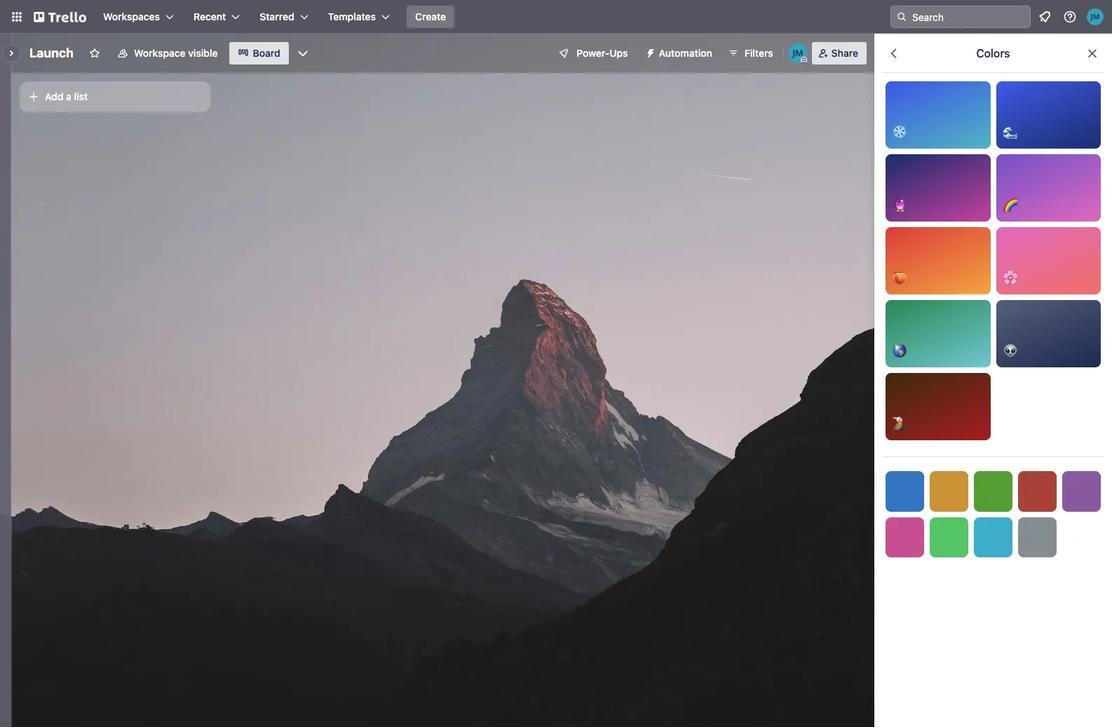 Task type: vqa. For each thing, say whether or not it's contained in the screenshot.
Primary element
yes



Task type: locate. For each thing, give the bounding box(es) containing it.
🍑
[[893, 272, 907, 284]]

🌊
[[1004, 126, 1018, 138]]

Board name text field
[[22, 42, 81, 65]]

primary element
[[0, 0, 1113, 34]]

jeremy miller (jeremymiller198) image right open information menu image
[[1088, 8, 1105, 25]]

power-ups
[[577, 47, 628, 59]]

1 horizontal spatial jeremy miller (jeremymiller198) image
[[1088, 8, 1105, 25]]

jeremy miller (jeremymiller198) image right filters
[[789, 44, 808, 63]]

🌎
[[893, 345, 907, 357]]

create
[[415, 11, 446, 22]]

share button
[[812, 42, 867, 65]]

search image
[[897, 11, 908, 22]]

workspace
[[134, 47, 186, 59]]

open information menu image
[[1064, 10, 1078, 24]]

templates button
[[320, 6, 399, 28]]

jeremy miller (jeremymiller198) image
[[1088, 8, 1105, 25], [789, 44, 808, 63]]

visible
[[188, 47, 218, 59]]

recent
[[194, 11, 226, 22]]

1 vertical spatial jeremy miller (jeremymiller198) image
[[789, 44, 808, 63]]

🌈
[[1004, 199, 1018, 211]]

starred button
[[251, 6, 317, 28]]

ups
[[610, 47, 628, 59]]

create button
[[407, 6, 455, 28]]

0 vertical spatial jeremy miller (jeremymiller198) image
[[1088, 8, 1105, 25]]

customize views image
[[296, 46, 310, 60]]

colors
[[977, 47, 1011, 60]]

workspace visible button
[[109, 42, 226, 65]]

0 horizontal spatial jeremy miller (jeremymiller198) image
[[789, 44, 808, 63]]

🔮
[[893, 199, 907, 211]]

add a list
[[45, 91, 88, 102]]

workspaces
[[103, 11, 160, 22]]

power-ups button
[[549, 42, 637, 65]]

share
[[832, 47, 859, 59]]



Task type: describe. For each thing, give the bounding box(es) containing it.
add
[[45, 91, 63, 102]]

automation
[[659, 47, 713, 59]]

switch to… image
[[10, 10, 24, 24]]

👽
[[1004, 345, 1018, 357]]

templates
[[328, 11, 376, 22]]

board link
[[229, 42, 289, 65]]

Search field
[[908, 6, 1031, 27]]

automation button
[[640, 42, 721, 65]]

add a list button
[[20, 81, 211, 112]]

board
[[253, 47, 281, 59]]

filters button
[[724, 42, 778, 65]]

workspace visible
[[134, 47, 218, 59]]

🌋
[[893, 418, 907, 430]]

❄️
[[893, 126, 907, 138]]

workspaces button
[[95, 6, 182, 28]]

🌸
[[1004, 272, 1018, 284]]

recent button
[[185, 6, 249, 28]]

power-
[[577, 47, 610, 59]]

starred
[[260, 11, 295, 22]]

star or unstar board image
[[89, 48, 100, 59]]

filters
[[745, 47, 774, 59]]

launch
[[29, 46, 74, 60]]

0 notifications image
[[1037, 8, 1054, 25]]

a
[[66, 91, 72, 102]]

this member is an admin of this board. image
[[801, 57, 807, 63]]

list
[[74, 91, 88, 102]]

back to home image
[[34, 6, 86, 28]]

jeremy miller (jeremymiller198) image inside primary element
[[1088, 8, 1105, 25]]

sm image
[[640, 42, 659, 62]]



